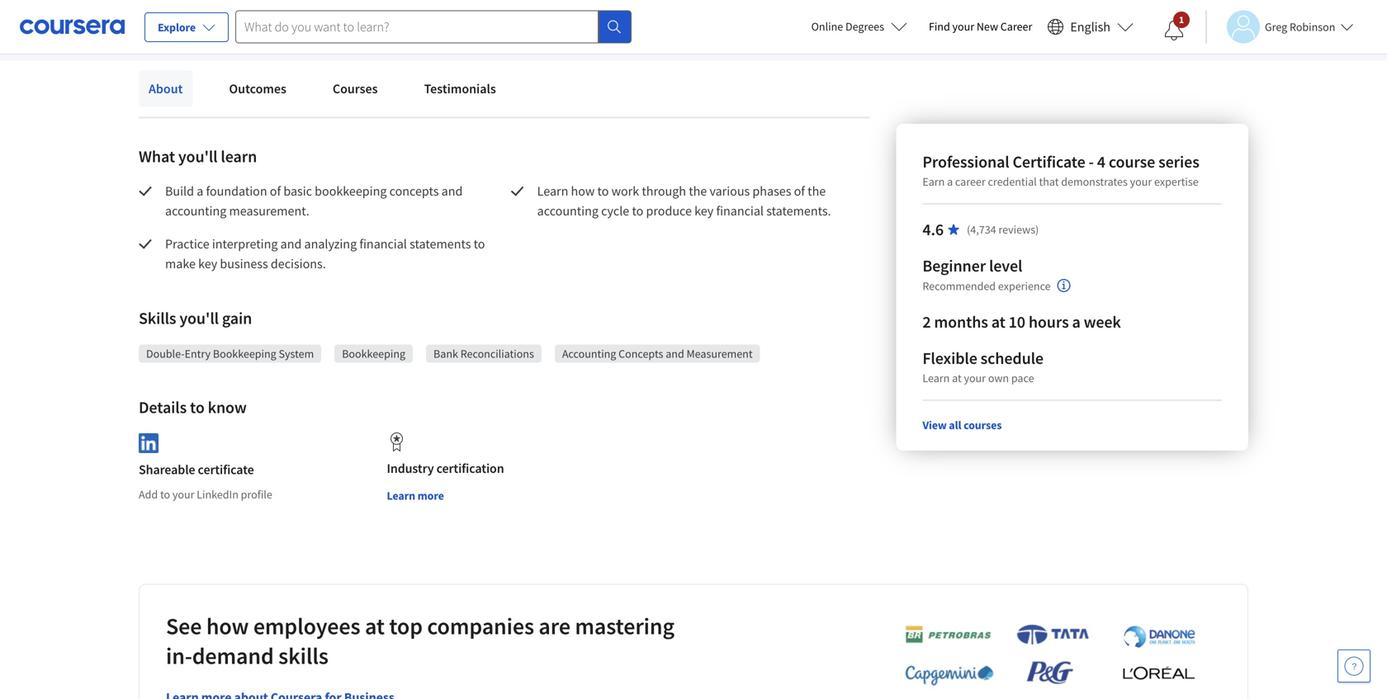 Task type: describe. For each thing, give the bounding box(es) containing it.
reviews)
[[999, 222, 1039, 237]]

with
[[190, 3, 214, 19]]

add
[[139, 488, 158, 502]]

cycle
[[602, 203, 630, 219]]

find
[[929, 19, 951, 34]]

your inside professional certificate - 4 course series earn a career credential that demonstrates your expertise
[[1131, 174, 1153, 189]]

coursera enterprise logos image
[[881, 624, 1211, 695]]

learn
[[221, 146, 257, 167]]

learn how to work through the various phases of the accounting cycle to produce key financial statements.
[[538, 183, 831, 219]]

skills you'll gain
[[139, 308, 252, 329]]

practice
[[165, 236, 210, 252]]

level
[[990, 256, 1023, 276]]

double-
[[146, 347, 185, 361]]

accounting
[[562, 347, 617, 361]]

recommended
[[923, 279, 996, 294]]

flexible schedule learn at your own pace
[[923, 348, 1044, 386]]

-
[[1089, 152, 1094, 172]]

know
[[208, 397, 247, 418]]

statements.
[[767, 203, 831, 219]]

shareable
[[139, 462, 195, 478]]

2 horizontal spatial at
[[992, 312, 1006, 333]]

companies
[[427, 612, 534, 641]]

learn more button
[[387, 488, 444, 504]]

show notifications image
[[1165, 21, 1185, 40]]

english button
[[1041, 0, 1141, 54]]

see
[[166, 612, 202, 641]]

shareable certificate
[[139, 462, 254, 478]]

business
[[220, 256, 268, 272]]

courses
[[333, 81, 378, 97]]

2 horizontal spatial a
[[1073, 312, 1081, 333]]

accounting inside learn how to work through the various phases of the accounting cycle to produce key financial statements.
[[538, 203, 599, 219]]

see how employees at top companies are mastering in-demand skills
[[166, 612, 675, 671]]

4
[[1098, 152, 1106, 172]]

more inside button
[[418, 489, 444, 504]]

and for accounting concepts and measurement
[[666, 347, 685, 361]]

practice interpreting and analyzing financial statements to make key business decisions.
[[165, 236, 488, 272]]

bank
[[434, 347, 458, 361]]

pace
[[1012, 371, 1035, 386]]

details
[[139, 397, 187, 418]]

learn more
[[387, 489, 444, 504]]

series
[[1159, 152, 1200, 172]]

measurement
[[687, 347, 753, 361]]

course
[[1109, 152, 1156, 172]]

about link
[[139, 71, 193, 107]]

professional certificate - 4 course series earn a career credential that demonstrates your expertise
[[923, 152, 1200, 189]]

decisions.
[[271, 256, 326, 272]]

find your new career link
[[921, 17, 1041, 37]]

2 bookkeeping from the left
[[342, 347, 406, 361]]

career
[[1001, 19, 1033, 34]]

make
[[165, 256, 196, 272]]

courses link
[[323, 71, 388, 107]]

1 bookkeeping from the left
[[213, 347, 277, 361]]

mastering
[[575, 612, 675, 641]]

new
[[977, 19, 999, 34]]

key inside learn how to work through the various phases of the accounting cycle to produce key financial statements.
[[695, 203, 714, 219]]

courses
[[964, 418, 1002, 433]]

online degrees
[[812, 19, 885, 34]]

learn inside learn how to work through the various phases of the accounting cycle to produce key financial statements.
[[538, 183, 569, 200]]

demand
[[192, 642, 274, 671]]

credential
[[988, 174, 1037, 189]]

statements
[[410, 236, 471, 252]]

learn inside button
[[387, 489, 416, 504]]

analyzing
[[304, 236, 357, 252]]

1 the from the left
[[689, 183, 707, 200]]

testimonials
[[424, 81, 496, 97]]

entry
[[185, 347, 211, 361]]

What do you want to learn? text field
[[235, 10, 599, 43]]

are
[[539, 612, 571, 641]]

learn more link
[[336, 1, 399, 21]]

that
[[1040, 174, 1059, 189]]

more inside "• learn more"
[[370, 3, 399, 19]]

your inside flexible schedule learn at your own pace
[[964, 371, 986, 386]]

work
[[612, 183, 640, 200]]

(4,734
[[967, 222, 997, 237]]

online
[[812, 19, 844, 34]]

learn inside "• learn more"
[[336, 3, 367, 19]]

own
[[989, 371, 1010, 386]]

hours
[[1029, 312, 1069, 333]]

week
[[1084, 312, 1122, 333]]

how for see
[[206, 612, 249, 641]]

expertise
[[1155, 174, 1199, 189]]

a inside build a foundation of basic bookkeeping concepts and accounting measurement.
[[197, 183, 203, 200]]

to right cycle
[[632, 203, 644, 219]]

1
[[1180, 13, 1185, 26]]

demonstrates
[[1062, 174, 1128, 189]]

employees
[[253, 612, 361, 641]]

key inside practice interpreting and analyzing financial statements to make key business decisions.
[[198, 256, 217, 272]]

beginner level
[[923, 256, 1023, 276]]

build
[[165, 183, 194, 200]]

schedule
[[981, 348, 1044, 369]]

certificate
[[1013, 152, 1086, 172]]

degrees
[[846, 19, 885, 34]]

and inside build a foundation of basic bookkeeping concepts and accounting measurement.
[[442, 183, 463, 200]]

flexible
[[923, 348, 978, 369]]

recommended experience
[[923, 279, 1051, 294]]

produce
[[646, 203, 692, 219]]

of inside build a foundation of basic bookkeeping concepts and accounting measurement.
[[270, 183, 281, 200]]

skills
[[139, 308, 176, 329]]

details to know
[[139, 397, 247, 418]]

career
[[956, 174, 986, 189]]

a inside professional certificate - 4 course series earn a career credential that demonstrates your expertise
[[948, 174, 953, 189]]

learn inside flexible schedule learn at your own pace
[[923, 371, 950, 386]]

to left work on the left top
[[598, 183, 609, 200]]

certificate
[[198, 462, 254, 478]]

included
[[139, 3, 187, 19]]

included with
[[139, 3, 217, 19]]



Task type: locate. For each thing, give the bounding box(es) containing it.
0 vertical spatial key
[[695, 203, 714, 219]]

bookkeeping
[[315, 183, 387, 200]]

(4,734 reviews)
[[967, 222, 1039, 237]]

industry
[[387, 461, 434, 477]]

help center image
[[1345, 657, 1365, 677]]

of
[[270, 183, 281, 200], [794, 183, 805, 200]]

the left various
[[689, 183, 707, 200]]

how up demand
[[206, 612, 249, 641]]

information about difficulty level pre-requisites. image
[[1058, 279, 1071, 292]]

financial inside learn how to work through the various phases of the accounting cycle to produce key financial statements.
[[717, 203, 764, 219]]

2 horizontal spatial and
[[666, 347, 685, 361]]

0 horizontal spatial at
[[365, 612, 385, 641]]

testimonials link
[[414, 71, 506, 107]]

0 vertical spatial you'll
[[178, 146, 218, 167]]

top
[[389, 612, 423, 641]]

0 horizontal spatial of
[[270, 183, 281, 200]]

0 horizontal spatial a
[[197, 183, 203, 200]]

concepts
[[390, 183, 439, 200]]

key down various
[[695, 203, 714, 219]]

1 horizontal spatial of
[[794, 183, 805, 200]]

1 vertical spatial how
[[206, 612, 249, 641]]

the
[[689, 183, 707, 200], [808, 183, 826, 200]]

of inside learn how to work through the various phases of the accounting cycle to produce key financial statements.
[[794, 183, 805, 200]]

1 horizontal spatial key
[[695, 203, 714, 219]]

1 vertical spatial key
[[198, 256, 217, 272]]

at left top
[[365, 612, 385, 641]]

you'll up build
[[178, 146, 218, 167]]

0 horizontal spatial financial
[[360, 236, 407, 252]]

through
[[642, 183, 686, 200]]

0 vertical spatial and
[[442, 183, 463, 200]]

a
[[948, 174, 953, 189], [197, 183, 203, 200], [1073, 312, 1081, 333]]

bank reconciliations
[[434, 347, 534, 361]]

financial inside practice interpreting and analyzing financial statements to make key business decisions.
[[360, 236, 407, 252]]

2 of from the left
[[794, 183, 805, 200]]

greg robinson button
[[1206, 10, 1354, 43]]

• learn more
[[324, 2, 399, 20]]

greg robinson
[[1266, 19, 1336, 34]]

view all courses
[[923, 418, 1002, 433]]

and inside practice interpreting and analyzing financial statements to make key business decisions.
[[281, 236, 302, 252]]

1 accounting from the left
[[165, 203, 227, 219]]

english
[[1071, 19, 1111, 35]]

0 horizontal spatial key
[[198, 256, 217, 272]]

more right •
[[370, 3, 399, 19]]

learn left work on the left top
[[538, 183, 569, 200]]

0 horizontal spatial accounting
[[165, 203, 227, 219]]

at left 10
[[992, 312, 1006, 333]]

how inside learn how to work through the various phases of the accounting cycle to produce key financial statements.
[[571, 183, 595, 200]]

how inside see how employees at top companies are mastering in-demand skills
[[206, 612, 249, 641]]

at for flexible schedule learn at your own pace
[[953, 371, 962, 386]]

1 horizontal spatial and
[[442, 183, 463, 200]]

1 vertical spatial and
[[281, 236, 302, 252]]

1 vertical spatial more
[[418, 489, 444, 504]]

greg
[[1266, 19, 1288, 34]]

1 horizontal spatial a
[[948, 174, 953, 189]]

None search field
[[235, 10, 632, 43]]

how left work on the left top
[[571, 183, 595, 200]]

key right make
[[198, 256, 217, 272]]

foundation
[[206, 183, 267, 200]]

your down shareable certificate
[[173, 488, 194, 502]]

your right find
[[953, 19, 975, 34]]

a right build
[[197, 183, 203, 200]]

learn right •
[[336, 3, 367, 19]]

you'll for what
[[178, 146, 218, 167]]

you'll up the entry
[[180, 308, 219, 329]]

1 vertical spatial you'll
[[180, 308, 219, 329]]

0 horizontal spatial more
[[370, 3, 399, 19]]

1 horizontal spatial accounting
[[538, 203, 599, 219]]

the up statements.
[[808, 183, 826, 200]]

various
[[710, 183, 750, 200]]

skills
[[279, 642, 329, 671]]

your
[[953, 19, 975, 34], [1131, 174, 1153, 189], [964, 371, 986, 386], [173, 488, 194, 502]]

you'll
[[178, 146, 218, 167], [180, 308, 219, 329]]

learn down flexible on the right of the page
[[923, 371, 950, 386]]

2 the from the left
[[808, 183, 826, 200]]

double-entry bookkeeping system
[[146, 347, 314, 361]]

1 vertical spatial financial
[[360, 236, 407, 252]]

2 vertical spatial and
[[666, 347, 685, 361]]

bookkeeping down the gain
[[213, 347, 277, 361]]

what you'll learn
[[139, 146, 257, 167]]

0 vertical spatial how
[[571, 183, 595, 200]]

1 horizontal spatial at
[[953, 371, 962, 386]]

financial down various
[[717, 203, 764, 219]]

explore button
[[145, 12, 229, 42]]

1 of from the left
[[270, 183, 281, 200]]

basic
[[284, 183, 312, 200]]

add to your linkedin profile
[[139, 488, 272, 502]]

view
[[923, 418, 947, 433]]

how for learn
[[571, 183, 595, 200]]

financial right analyzing
[[360, 236, 407, 252]]

to right 'statements'
[[474, 236, 485, 252]]

linkedin
[[197, 488, 239, 502]]

0 horizontal spatial the
[[689, 183, 707, 200]]

you'll for skills
[[180, 308, 219, 329]]

bookkeeping left bank
[[342, 347, 406, 361]]

and for practice interpreting and analyzing financial statements to make key business decisions.
[[281, 236, 302, 252]]

accounting concepts and measurement
[[562, 347, 753, 361]]

at inside see how employees at top companies are mastering in-demand skills
[[365, 612, 385, 641]]

0 vertical spatial financial
[[717, 203, 764, 219]]

accounting down build
[[165, 203, 227, 219]]

robinson
[[1290, 19, 1336, 34]]

1 horizontal spatial bookkeeping
[[342, 347, 406, 361]]

in-
[[166, 642, 192, 671]]

professional
[[923, 152, 1010, 172]]

of up measurement.
[[270, 183, 281, 200]]

to right add
[[160, 488, 170, 502]]

coursera image
[[20, 13, 125, 40]]

2 months at 10 hours a week
[[923, 312, 1122, 333]]

learn down "industry"
[[387, 489, 416, 504]]

a left "week"
[[1073, 312, 1081, 333]]

your down the course
[[1131, 174, 1153, 189]]

what
[[139, 146, 175, 167]]

at for see how employees at top companies are mastering in-demand skills
[[365, 612, 385, 641]]

view all courses link
[[923, 418, 1002, 433]]

•
[[324, 2, 329, 20]]

your left the own
[[964, 371, 986, 386]]

concepts
[[619, 347, 664, 361]]

profile
[[241, 488, 272, 502]]

to left know
[[190, 397, 205, 418]]

2 accounting from the left
[[538, 203, 599, 219]]

build a foundation of basic bookkeeping concepts and accounting measurement.
[[165, 183, 466, 219]]

2
[[923, 312, 931, 333]]

0 horizontal spatial how
[[206, 612, 249, 641]]

0 horizontal spatial bookkeeping
[[213, 347, 277, 361]]

1 vertical spatial at
[[953, 371, 962, 386]]

to inside practice interpreting and analyzing financial statements to make key business decisions.
[[474, 236, 485, 252]]

measurement.
[[229, 203, 310, 219]]

4.6
[[923, 219, 944, 240]]

0 vertical spatial more
[[370, 3, 399, 19]]

gain
[[222, 308, 252, 329]]

at down flexible on the right of the page
[[953, 371, 962, 386]]

more down industry certification
[[418, 489, 444, 504]]

to
[[598, 183, 609, 200], [632, 203, 644, 219], [474, 236, 485, 252], [190, 397, 205, 418], [160, 488, 170, 502]]

earn
[[923, 174, 945, 189]]

accounting left cycle
[[538, 203, 599, 219]]

1 button
[[1152, 11, 1198, 50]]

of up statements.
[[794, 183, 805, 200]]

1 horizontal spatial how
[[571, 183, 595, 200]]

coursera plus image
[[217, 6, 318, 16]]

0 horizontal spatial and
[[281, 236, 302, 252]]

0 vertical spatial at
[[992, 312, 1006, 333]]

accounting inside build a foundation of basic bookkeeping concepts and accounting measurement.
[[165, 203, 227, 219]]

interpreting
[[212, 236, 278, 252]]

10
[[1009, 312, 1026, 333]]

2 vertical spatial at
[[365, 612, 385, 641]]

online degrees button
[[799, 8, 921, 45]]

reconciliations
[[461, 347, 534, 361]]

1 horizontal spatial more
[[418, 489, 444, 504]]

at inside flexible schedule learn at your own pace
[[953, 371, 962, 386]]

1 horizontal spatial the
[[808, 183, 826, 200]]

financial
[[717, 203, 764, 219], [360, 236, 407, 252]]

certification
[[437, 461, 504, 477]]

how
[[571, 183, 595, 200], [206, 612, 249, 641]]

1 horizontal spatial financial
[[717, 203, 764, 219]]

a right earn
[[948, 174, 953, 189]]

beginner
[[923, 256, 986, 276]]



Task type: vqa. For each thing, say whether or not it's contained in the screenshot.
Help Center IMAGE
yes



